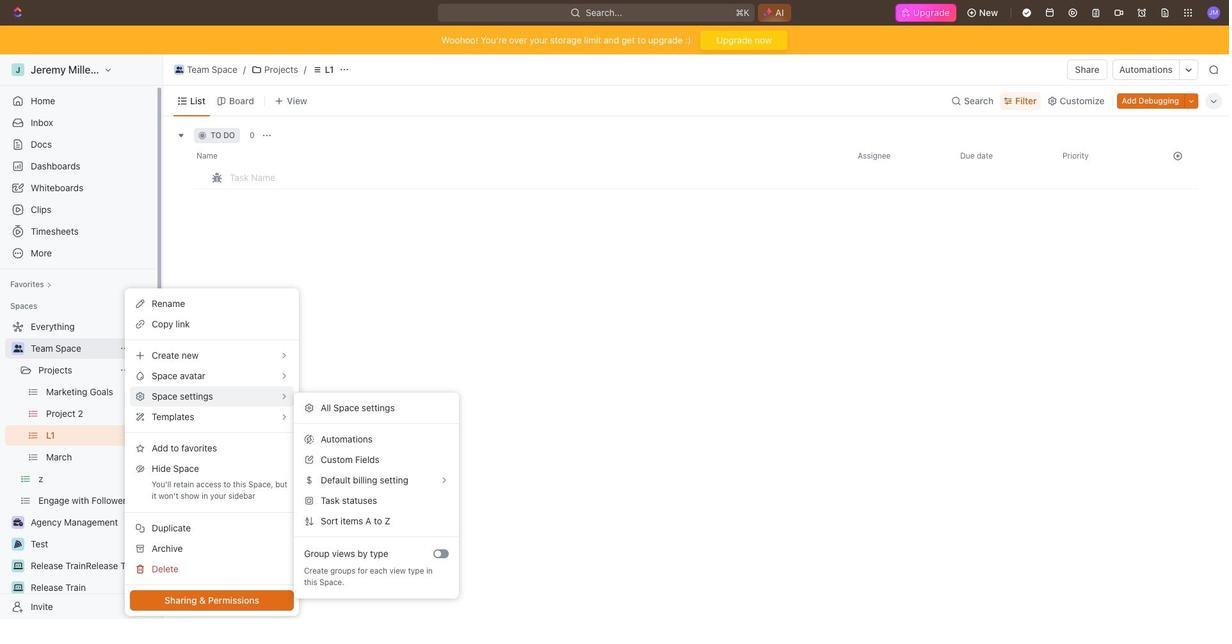 Task type: vqa. For each thing, say whether or not it's contained in the screenshot.
Task Name text box
yes



Task type: describe. For each thing, give the bounding box(es) containing it.
sidebar navigation
[[0, 54, 163, 620]]

tree inside sidebar navigation
[[5, 317, 150, 620]]



Task type: locate. For each thing, give the bounding box(es) containing it.
1 vertical spatial user group image
[[13, 345, 23, 353]]

0 vertical spatial user group image
[[175, 67, 183, 73]]

user group image
[[175, 67, 183, 73], [13, 345, 23, 353]]

0 horizontal spatial user group image
[[13, 345, 23, 353]]

user group image inside tree
[[13, 345, 23, 353]]

Task Name text field
[[230, 167, 604, 188]]

tree
[[5, 317, 150, 620]]

1 horizontal spatial user group image
[[175, 67, 183, 73]]



